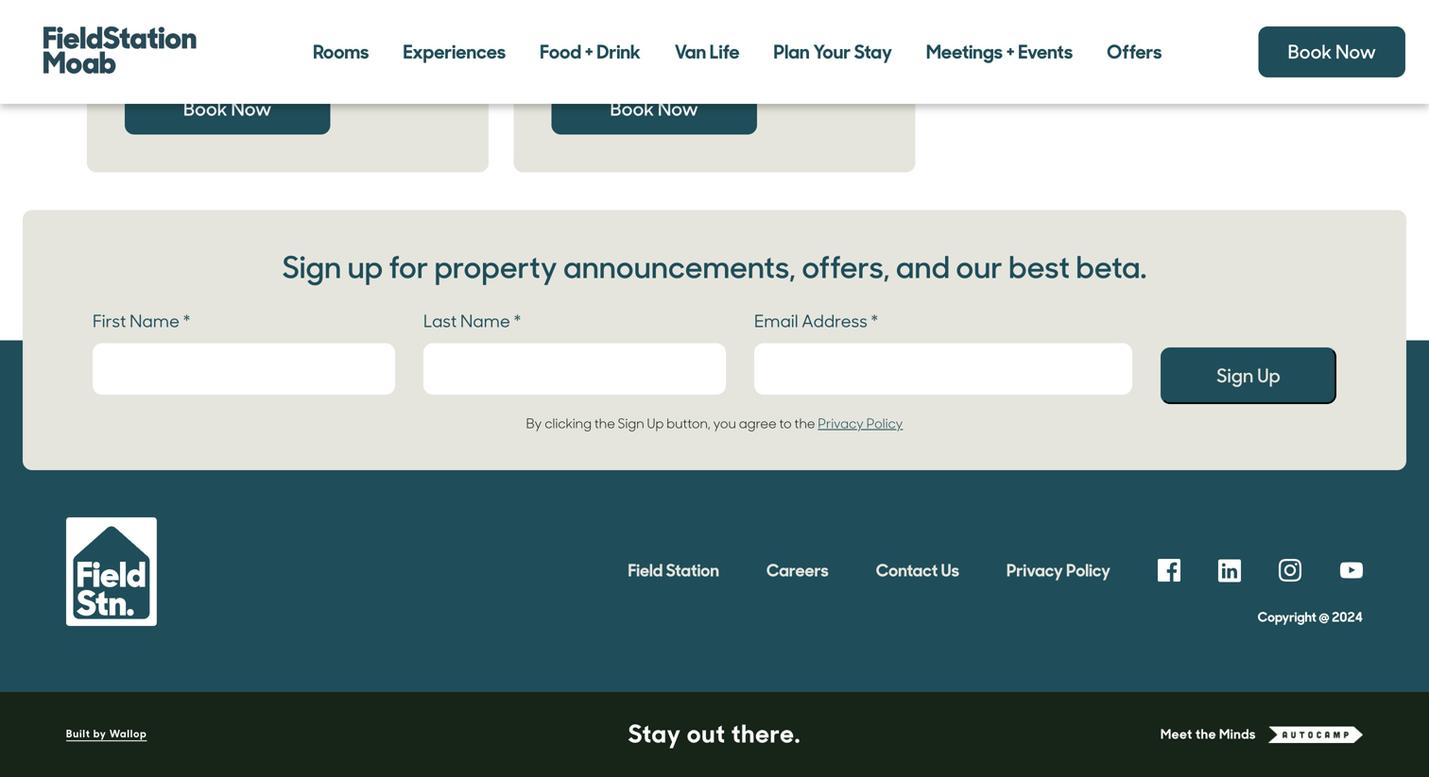 Task type: locate. For each thing, give the bounding box(es) containing it.
1 horizontal spatial book now
[[610, 97, 698, 121]]

name right last
[[460, 311, 510, 333]]

now for the middle book now link
[[658, 97, 698, 121]]

privacy
[[818, 416, 864, 433], [1007, 560, 1063, 582]]

privacy right to at the bottom right
[[818, 416, 864, 433]]

1 vertical spatial stay
[[628, 719, 682, 751]]

+ for events
[[1006, 40, 1015, 64]]

*
[[183, 311, 190, 333], [514, 311, 521, 333], [871, 311, 878, 333]]

youtube image
[[1340, 563, 1363, 580]]

0 vertical spatial policy
[[867, 416, 903, 433]]

up
[[347, 248, 383, 288]]

name
[[130, 311, 180, 333], [460, 311, 510, 333]]

policy left the facebook image
[[1066, 560, 1111, 582]]

sign for sign up for property announcements, offers, and our best beta.
[[282, 248, 341, 288]]

0 horizontal spatial *
[[183, 311, 190, 333]]

facebook image
[[1158, 560, 1181, 583]]

0 vertical spatial sign
[[282, 248, 341, 288]]

experiences link
[[386, 24, 523, 80]]

now for left book now link
[[231, 97, 272, 121]]

wallop
[[109, 728, 147, 742]]

0 horizontal spatial now
[[231, 97, 272, 121]]

1 horizontal spatial up
[[1257, 364, 1281, 389]]

the right meet
[[1196, 727, 1217, 744]]

2 horizontal spatial sign
[[1217, 364, 1254, 389]]

up inside sign up button
[[1257, 364, 1281, 389]]

field
[[628, 560, 663, 582]]

Email Address * email field
[[754, 344, 1132, 395]]

+ left the events
[[1006, 40, 1015, 64]]

2 vertical spatial sign
[[618, 416, 644, 433]]

1 horizontal spatial name
[[460, 311, 510, 333]]

1 horizontal spatial stay
[[854, 40, 892, 64]]

1 horizontal spatial *
[[514, 311, 521, 333]]

copyright @ 2024
[[1258, 609, 1363, 627]]

privacy policy link
[[818, 416, 903, 433], [1007, 560, 1111, 583]]

book
[[1288, 40, 1332, 64], [183, 97, 227, 121], [610, 97, 654, 121]]

the right clicking in the left bottom of the page
[[594, 416, 615, 433]]

0 vertical spatial stay
[[854, 40, 892, 64]]

the
[[594, 416, 615, 433], [795, 416, 815, 433], [1196, 727, 1217, 744]]

field station link
[[628, 560, 719, 583]]

up
[[1257, 364, 1281, 389], [647, 416, 664, 433]]

* for last name *
[[514, 311, 521, 333]]

2 name from the left
[[460, 311, 510, 333]]

1 horizontal spatial the
[[795, 416, 815, 433]]

name right first
[[130, 311, 180, 333]]

0 horizontal spatial +
[[585, 40, 593, 64]]

book now
[[1288, 40, 1376, 64], [183, 97, 272, 121], [610, 97, 698, 121]]

built by wallop
[[66, 728, 147, 742]]

sign inside button
[[1217, 364, 1254, 389]]

2 horizontal spatial now
[[1336, 40, 1376, 64]]

book now link
[[1259, 26, 1406, 78], [127, 86, 328, 133], [553, 86, 755, 133]]

instagram image
[[1279, 560, 1303, 583]]

0 horizontal spatial book
[[183, 97, 227, 121]]

0 horizontal spatial up
[[647, 416, 664, 433]]

3 * from the left
[[871, 311, 878, 333]]

2 + from the left
[[1006, 40, 1015, 64]]

2 horizontal spatial *
[[871, 311, 878, 333]]

1 name from the left
[[130, 311, 180, 333]]

1 + from the left
[[585, 40, 593, 64]]

privacy right us
[[1007, 560, 1063, 582]]

built
[[66, 728, 91, 742]]

stay left the out
[[628, 719, 682, 751]]

1 horizontal spatial sign
[[618, 416, 644, 433]]

+
[[585, 40, 593, 64], [1006, 40, 1015, 64]]

stay out there.
[[628, 719, 801, 751]]

1 horizontal spatial policy
[[1066, 560, 1111, 582]]

now
[[1336, 40, 1376, 64], [231, 97, 272, 121], [658, 97, 698, 121]]

1 * from the left
[[183, 311, 190, 333]]

* up "first name *" text box
[[183, 311, 190, 333]]

0 vertical spatial up
[[1257, 364, 1281, 389]]

your
[[813, 40, 851, 64]]

+ right food
[[585, 40, 593, 64]]

meet the minds link
[[1161, 720, 1363, 751]]

sign
[[282, 248, 341, 288], [1217, 364, 1254, 389], [618, 416, 644, 433]]

clicking
[[545, 416, 592, 433]]

0 vertical spatial privacy
[[818, 416, 864, 433]]

agree
[[739, 416, 777, 433]]

0 horizontal spatial book now
[[183, 97, 272, 121]]

events
[[1018, 40, 1073, 64]]

0 horizontal spatial sign
[[282, 248, 341, 288]]

stay right the your
[[854, 40, 892, 64]]

email address *
[[754, 311, 878, 333]]

the right to at the bottom right
[[795, 416, 815, 433]]

policy
[[867, 416, 903, 433], [1066, 560, 1111, 582]]

van life link
[[658, 24, 757, 80]]

Last Name * text field
[[423, 344, 726, 395]]

0 horizontal spatial book now link
[[127, 86, 328, 133]]

brand logo image
[[1269, 720, 1363, 751]]

privacy policy
[[1007, 560, 1111, 582]]

0 horizontal spatial name
[[130, 311, 180, 333]]

+ for drink
[[585, 40, 593, 64]]

1 horizontal spatial privacy policy link
[[1007, 560, 1111, 583]]

@
[[1319, 609, 1330, 627]]

sign up button
[[1161, 348, 1337, 405]]

1 vertical spatial sign
[[1217, 364, 1254, 389]]

food + drink link
[[523, 24, 658, 80]]

1 horizontal spatial privacy
[[1007, 560, 1063, 582]]

2 horizontal spatial book now
[[1288, 40, 1376, 64]]

meet the minds
[[1161, 727, 1256, 744]]

by clicking the sign up button, you agree to the privacy policy
[[526, 416, 903, 433]]

offers
[[1107, 40, 1162, 64]]

offers,
[[802, 248, 890, 288]]

last name *
[[423, 311, 521, 333]]

name for last
[[460, 311, 510, 333]]

contact us link
[[876, 560, 959, 583]]

first
[[93, 311, 126, 333]]

plan
[[774, 40, 810, 64]]

* down property
[[514, 311, 521, 333]]

careers
[[767, 560, 829, 582]]

meetings
[[926, 40, 1003, 64]]

policy down email address * 'email field'
[[867, 416, 903, 433]]

0 horizontal spatial stay
[[628, 719, 682, 751]]

* right address
[[871, 311, 878, 333]]

offers link
[[1090, 24, 1179, 80]]

0 vertical spatial privacy policy link
[[818, 416, 903, 433]]

now for book now link to the right
[[1336, 40, 1376, 64]]

contact us
[[876, 560, 959, 582]]

plan your stay
[[774, 40, 892, 64]]

2 horizontal spatial book now link
[[1259, 26, 1406, 78]]

1 horizontal spatial book now link
[[553, 86, 755, 133]]

1 horizontal spatial now
[[658, 97, 698, 121]]

2 * from the left
[[514, 311, 521, 333]]

meet
[[1161, 727, 1193, 744]]

stay
[[854, 40, 892, 64], [628, 719, 682, 751]]

van
[[675, 40, 706, 64]]

1 horizontal spatial +
[[1006, 40, 1015, 64]]

there.
[[731, 719, 801, 751]]



Task type: describe. For each thing, give the bounding box(es) containing it.
field station
[[628, 560, 719, 582]]

meetings + events link
[[909, 24, 1090, 80]]

1 vertical spatial policy
[[1066, 560, 1111, 582]]

book now for book now link to the right
[[1288, 40, 1376, 64]]

1 horizontal spatial book
[[610, 97, 654, 121]]

address
[[802, 311, 868, 333]]

plan your stay link
[[757, 24, 909, 80]]

careers link
[[767, 560, 829, 583]]

button,
[[667, 416, 711, 433]]

food + drink
[[540, 40, 641, 64]]

2 horizontal spatial the
[[1196, 727, 1217, 744]]

First Name * text field
[[93, 344, 395, 395]]

name for first
[[130, 311, 180, 333]]

van life
[[675, 40, 740, 64]]

announcements,
[[563, 248, 796, 288]]

linkedin image
[[1219, 560, 1241, 583]]

copyright
[[1258, 609, 1317, 627]]

sign up
[[1217, 364, 1281, 389]]

for
[[389, 248, 428, 288]]

0 horizontal spatial privacy
[[818, 416, 864, 433]]

1 vertical spatial up
[[647, 416, 664, 433]]

drink
[[597, 40, 641, 64]]

property
[[434, 248, 557, 288]]

rooms
[[313, 40, 369, 64]]

2 horizontal spatial book
[[1288, 40, 1332, 64]]

built by wallop link
[[66, 728, 147, 742]]

field station logo image
[[66, 518, 157, 627]]

best
[[1009, 248, 1070, 288]]

1 vertical spatial privacy policy link
[[1007, 560, 1111, 583]]

beta.
[[1076, 248, 1147, 288]]

* for email address *
[[871, 311, 878, 333]]

us
[[941, 560, 959, 582]]

by
[[93, 728, 107, 742]]

you
[[713, 416, 736, 433]]

book now for left book now link
[[183, 97, 272, 121]]

sign for sign up
[[1217, 364, 1254, 389]]

1 vertical spatial privacy
[[1007, 560, 1063, 582]]

by
[[526, 416, 542, 433]]

rooms link
[[296, 24, 386, 80]]

0 horizontal spatial the
[[594, 416, 615, 433]]

to
[[779, 416, 792, 433]]

0 horizontal spatial policy
[[867, 416, 903, 433]]

sign up for property announcements, offers, and our best beta.
[[282, 248, 1147, 288]]

meetings + events
[[926, 40, 1073, 64]]

2024
[[1332, 609, 1363, 627]]

contact
[[876, 560, 938, 582]]

0 horizontal spatial privacy policy link
[[818, 416, 903, 433]]

our
[[956, 248, 1003, 288]]

book now for the middle book now link
[[610, 97, 698, 121]]

life
[[710, 40, 740, 64]]

and
[[896, 248, 950, 288]]

out
[[687, 719, 726, 751]]

first name *
[[93, 311, 190, 333]]

experiences
[[403, 40, 506, 64]]

* for first name *
[[183, 311, 190, 333]]

email
[[754, 311, 798, 333]]

minds
[[1220, 727, 1256, 744]]

station
[[666, 560, 719, 582]]

last
[[423, 311, 457, 333]]

food
[[540, 40, 581, 64]]



Task type: vqa. For each thing, say whether or not it's contained in the screenshot.
THE VIEW MENU
no



